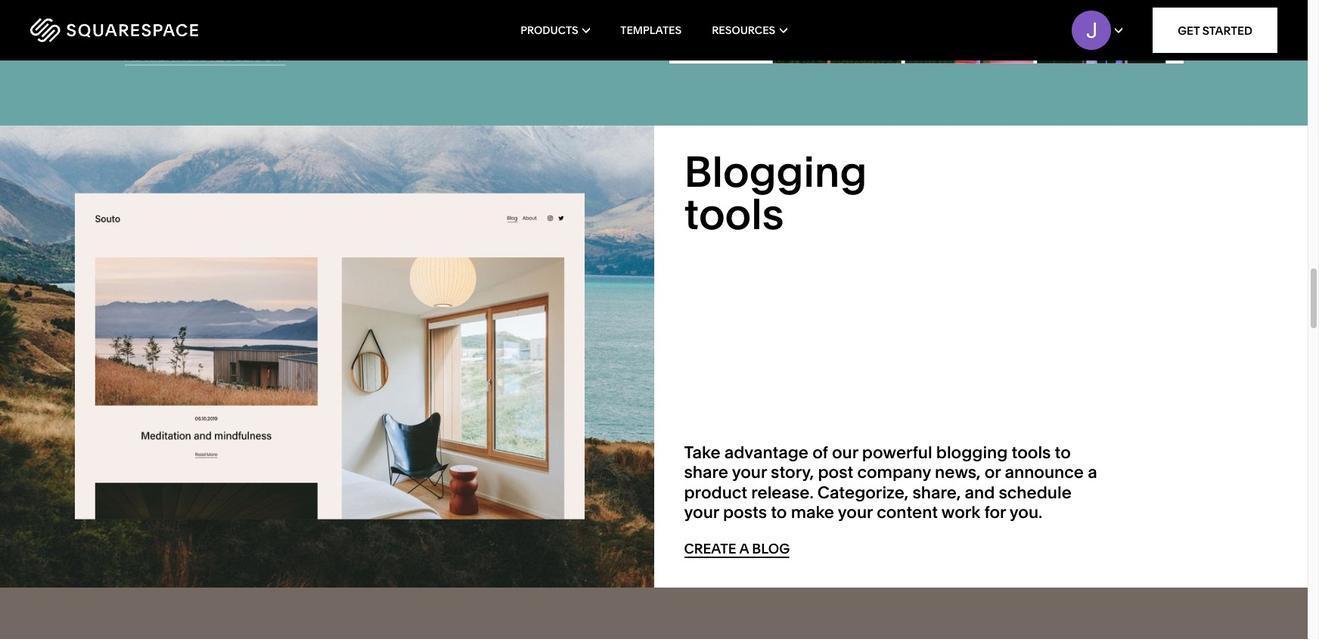 Task type: describe. For each thing, give the bounding box(es) containing it.
categorize,
[[818, 482, 909, 503]]

take
[[684, 442, 721, 463]]

adrienne raquel homepage image
[[669, 0, 1183, 63]]

make
[[791, 502, 834, 523]]

of
[[813, 442, 828, 463]]

blogging
[[936, 442, 1008, 463]]

products button
[[521, 0, 590, 61]]

tools inside blogging tools
[[684, 188, 784, 240]]

adrienneraquel.com
[[124, 48, 286, 65]]

powerful
[[862, 442, 932, 463]]

post
[[818, 462, 853, 483]]

our
[[832, 442, 858, 463]]

blogging tools
[[684, 146, 867, 240]]

take advantage of our powerful blogging tools to share your story, post company news, or announce a product release. categorize, share, and schedule your posts to make your content work for you.
[[684, 442, 1097, 523]]

schedule
[[999, 482, 1072, 503]]

started
[[1203, 23, 1253, 37]]

1 horizontal spatial your
[[732, 462, 767, 483]]

get started
[[1178, 23, 1253, 37]]

tools inside take advantage of our powerful blogging tools to share your story, post company news, or announce a product release. categorize, share, and schedule your posts to make your content work for you.
[[1012, 442, 1051, 463]]

resources button
[[712, 0, 787, 61]]

for
[[984, 502, 1006, 523]]

company
[[857, 462, 931, 483]]

adrienneraquel.com link
[[124, 48, 286, 66]]

get
[[1178, 23, 1200, 37]]

adrienne raquel, fashion photographer adrienneraquel.com
[[124, 23, 436, 65]]

share
[[684, 462, 728, 483]]

or
[[985, 462, 1001, 483]]

1 vertical spatial to
[[771, 502, 787, 523]]

release.
[[751, 482, 814, 503]]

news,
[[935, 462, 981, 483]]



Task type: vqa. For each thing, say whether or not it's contained in the screenshot.
hired
no



Task type: locate. For each thing, give the bounding box(es) containing it.
create
[[684, 540, 737, 558]]

to
[[1055, 442, 1071, 463], [771, 502, 787, 523]]

a right announce
[[1088, 462, 1097, 483]]

create a blog link
[[684, 540, 790, 558]]

your up posts
[[732, 462, 767, 483]]

to left "make"
[[771, 502, 787, 523]]

a inside take advantage of our powerful blogging tools to share your story, post company news, or announce a product release. categorize, share, and schedule your posts to make your content work for you.
[[1088, 462, 1097, 483]]

blog website image
[[75, 194, 584, 519]]

templates
[[620, 23, 682, 37]]

get started link
[[1153, 8, 1278, 53]]

squarespace logo link
[[30, 18, 280, 42]]

2 horizontal spatial your
[[838, 502, 873, 523]]

adrienne
[[124, 23, 194, 41]]

a
[[1088, 462, 1097, 483], [739, 540, 749, 558]]

0 vertical spatial to
[[1055, 442, 1071, 463]]

1 horizontal spatial a
[[1088, 462, 1097, 483]]

0 vertical spatial a
[[1088, 462, 1097, 483]]

tools
[[684, 188, 784, 240], [1012, 442, 1051, 463]]

a inside create a blog "link"
[[739, 540, 749, 558]]

0 horizontal spatial a
[[739, 540, 749, 558]]

fashion
[[259, 23, 320, 41]]

your right "make"
[[838, 502, 873, 523]]

create a blog
[[684, 540, 790, 558]]

advantage
[[724, 442, 809, 463]]

a left 'blog' at the right bottom
[[739, 540, 749, 558]]

blog
[[752, 540, 790, 558]]

story,
[[771, 462, 814, 483]]

0 horizontal spatial tools
[[684, 188, 784, 240]]

announce
[[1005, 462, 1084, 483]]

1 vertical spatial tools
[[1012, 442, 1051, 463]]

you.
[[1010, 502, 1043, 523]]

1 horizontal spatial to
[[1055, 442, 1071, 463]]

1 horizontal spatial tools
[[1012, 442, 1051, 463]]

to up schedule
[[1055, 442, 1071, 463]]

and
[[965, 482, 995, 503]]

1 vertical spatial a
[[739, 540, 749, 558]]

work
[[942, 502, 981, 523]]

product
[[684, 482, 747, 503]]

content
[[877, 502, 938, 523]]

raquel,
[[198, 23, 256, 41]]

templates link
[[620, 0, 682, 61]]

resources
[[712, 23, 775, 37]]

your
[[732, 462, 767, 483], [684, 502, 719, 523], [838, 502, 873, 523]]

your up create
[[684, 502, 719, 523]]

0 horizontal spatial to
[[771, 502, 787, 523]]

share,
[[913, 482, 961, 503]]

products
[[521, 23, 578, 37]]

posts
[[723, 502, 767, 523]]

0 horizontal spatial your
[[684, 502, 719, 523]]

squarespace logo image
[[30, 18, 198, 42]]

0 vertical spatial tools
[[684, 188, 784, 240]]

blogging
[[684, 146, 867, 197]]

photographer
[[323, 23, 436, 41]]



